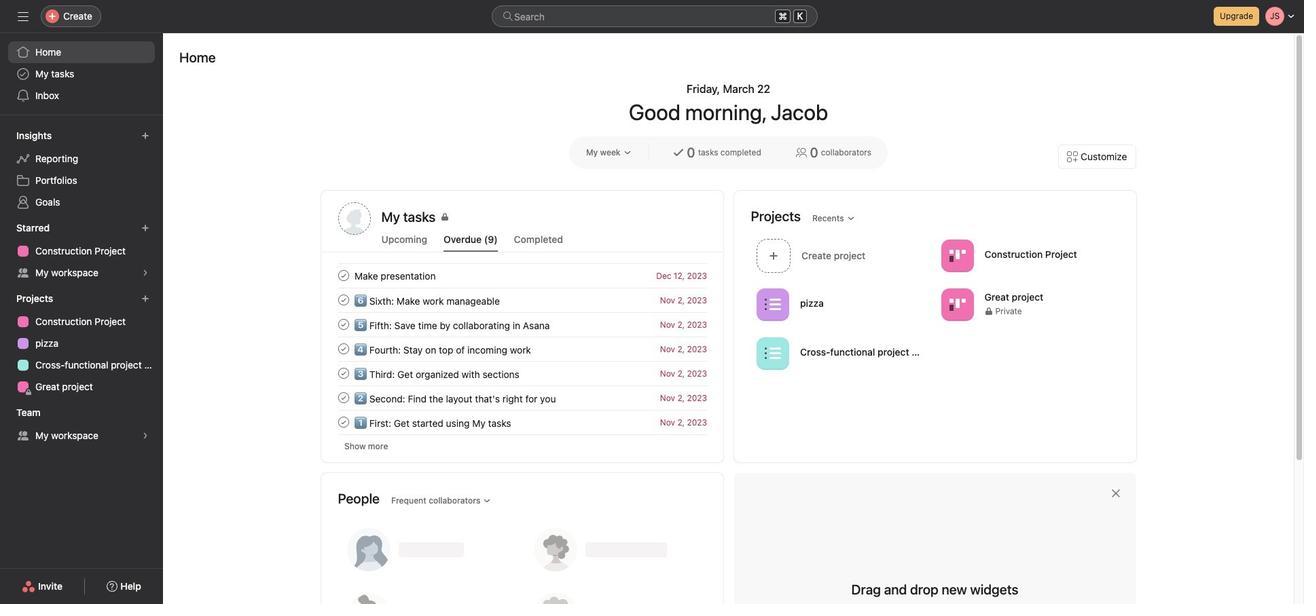 Task type: describe. For each thing, give the bounding box(es) containing it.
1 board image from the top
[[949, 248, 966, 264]]

3 mark complete image from the top
[[335, 317, 352, 333]]

2 board image from the top
[[949, 297, 966, 313]]

3 mark complete checkbox from the top
[[335, 317, 352, 333]]

mark complete image
[[335, 341, 352, 357]]

hide sidebar image
[[18, 11, 29, 22]]

2 mark complete image from the top
[[335, 292, 352, 308]]

teams element
[[0, 401, 163, 450]]

2 mark complete checkbox from the top
[[335, 414, 352, 431]]

1 mark complete checkbox from the top
[[335, 268, 352, 284]]

see details, my workspace image
[[141, 432, 149, 440]]

add items to starred image
[[141, 224, 149, 232]]

5 mark complete checkbox from the top
[[335, 390, 352, 406]]

list image
[[765, 297, 781, 313]]

1 mark complete checkbox from the top
[[335, 366, 352, 382]]

add profile photo image
[[338, 202, 371, 235]]

dismiss image
[[1111, 489, 1121, 499]]

2 mark complete checkbox from the top
[[335, 292, 352, 308]]

new project or portfolio image
[[141, 295, 149, 303]]



Task type: vqa. For each thing, say whether or not it's contained in the screenshot.
line_and_symbols icon
no



Task type: locate. For each thing, give the bounding box(es) containing it.
0 vertical spatial mark complete checkbox
[[335, 366, 352, 382]]

6 mark complete image from the top
[[335, 414, 352, 431]]

Mark complete checkbox
[[335, 268, 352, 284], [335, 292, 352, 308], [335, 317, 352, 333], [335, 341, 352, 357], [335, 390, 352, 406]]

Mark complete checkbox
[[335, 366, 352, 382], [335, 414, 352, 431]]

projects element
[[0, 287, 163, 401]]

board image
[[949, 248, 966, 264], [949, 297, 966, 313]]

1 vertical spatial board image
[[949, 297, 966, 313]]

new insights image
[[141, 132, 149, 140]]

global element
[[0, 33, 163, 115]]

4 mark complete checkbox from the top
[[335, 341, 352, 357]]

see details, my workspace image
[[141, 269, 149, 277]]

mark complete image
[[335, 268, 352, 284], [335, 292, 352, 308], [335, 317, 352, 333], [335, 366, 352, 382], [335, 390, 352, 406], [335, 414, 352, 431]]

4 mark complete image from the top
[[335, 366, 352, 382]]

Search tasks, projects, and more text field
[[492, 5, 818, 27]]

1 vertical spatial mark complete checkbox
[[335, 414, 352, 431]]

1 mark complete image from the top
[[335, 268, 352, 284]]

insights element
[[0, 124, 163, 216]]

None field
[[492, 5, 818, 27]]

0 vertical spatial board image
[[949, 248, 966, 264]]

list image
[[765, 346, 781, 362]]

starred element
[[0, 216, 163, 287]]

5 mark complete image from the top
[[335, 390, 352, 406]]

list item
[[751, 235, 936, 277], [322, 264, 723, 288], [322, 288, 723, 313], [322, 313, 723, 337], [322, 337, 723, 361], [322, 361, 723, 386], [322, 386, 723, 410], [322, 410, 723, 435]]



